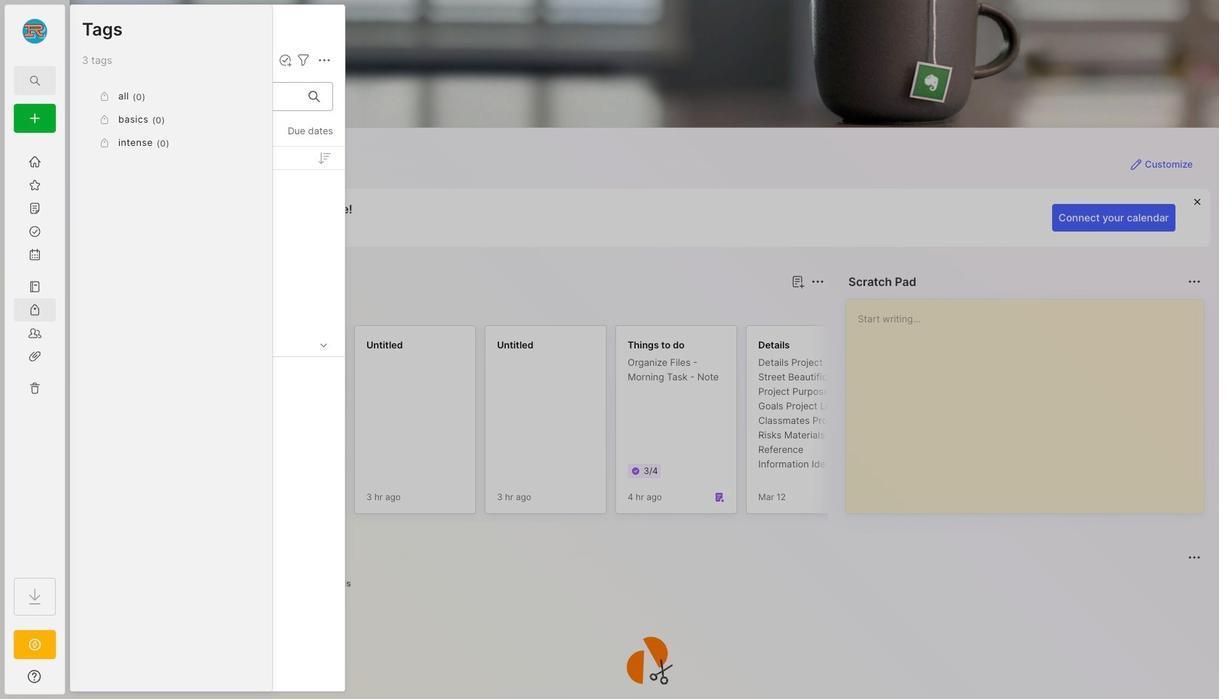 Task type: locate. For each thing, give the bounding box(es) containing it.
2 horizontal spatial tab
[[317, 575, 358, 593]]

Start writing… text field
[[859, 300, 1204, 502]]

collapse 01_completed image
[[317, 338, 331, 352]]

9 row from the top
[[76, 481, 339, 507]]

tab list
[[96, 575, 1200, 593]]

5 row from the top
[[76, 365, 339, 391]]

12 row from the top
[[76, 568, 339, 594]]

upgrade image
[[26, 636, 44, 654]]

main element
[[0, 0, 70, 699]]

4 row from the top
[[76, 277, 339, 304]]

13 row from the top
[[76, 597, 339, 623]]

1 row from the top
[[76, 177, 339, 216]]

tree inside main element
[[5, 142, 65, 565]]

row group
[[82, 85, 261, 155], [70, 147, 345, 635], [93, 325, 1220, 523]]

Account field
[[5, 17, 65, 46]]

10 row from the top
[[76, 510, 339, 536]]

tree
[[5, 142, 65, 565]]

0 horizontal spatial tab
[[144, 299, 203, 317]]

tab
[[144, 299, 203, 317], [274, 575, 311, 593], [317, 575, 358, 593]]

11 row from the top
[[76, 539, 339, 565]]

row
[[76, 177, 339, 216], [76, 219, 339, 245], [76, 248, 339, 274], [76, 277, 339, 304], [76, 365, 339, 391], [76, 394, 339, 420], [76, 423, 339, 449], [76, 452, 339, 478], [76, 481, 339, 507], [76, 510, 339, 536], [76, 539, 339, 565], [76, 568, 339, 594], [76, 597, 339, 623]]

new task image
[[278, 53, 293, 68]]

account image
[[23, 19, 47, 44]]

WHAT'S NEW field
[[5, 665, 65, 688]]



Task type: vqa. For each thing, say whether or not it's contained in the screenshot.
Notes within group
no



Task type: describe. For each thing, give the bounding box(es) containing it.
Find tasks… text field
[[85, 85, 300, 109]]

home image
[[28, 155, 42, 169]]

edit search image
[[26, 72, 44, 89]]

8 row from the top
[[76, 452, 339, 478]]

6 row from the top
[[76, 394, 339, 420]]

1 horizontal spatial tab
[[274, 575, 311, 593]]

click to expand image
[[64, 672, 74, 690]]

7 row from the top
[[76, 423, 339, 449]]

2 row from the top
[[76, 219, 339, 245]]

3 row from the top
[[76, 248, 339, 274]]



